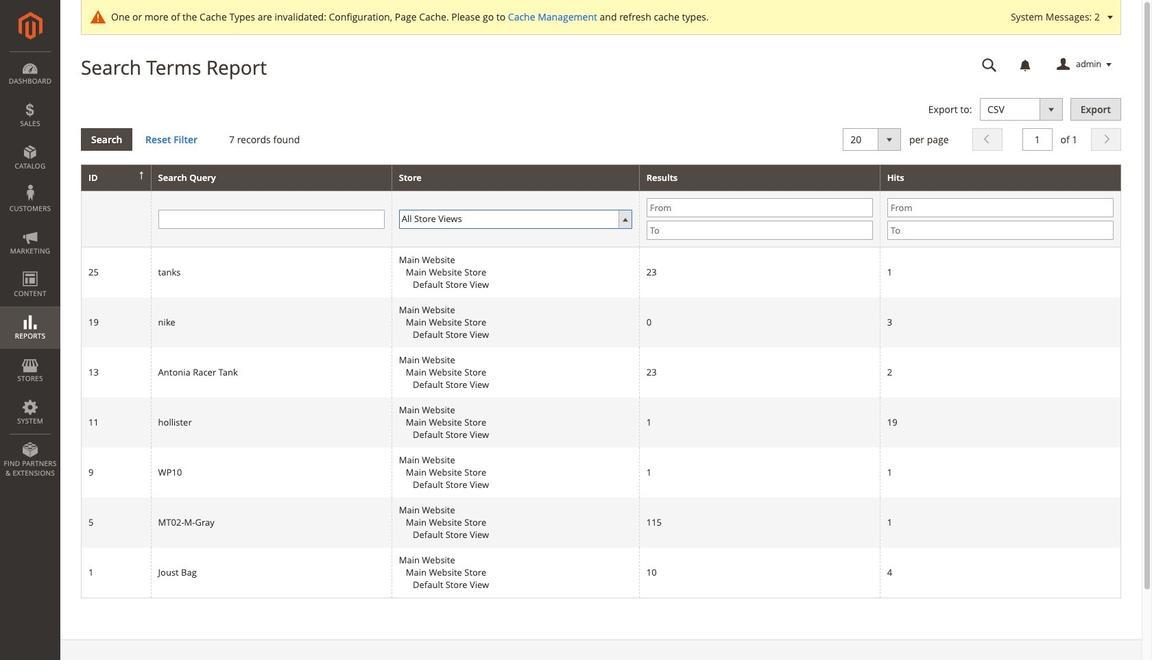 Task type: locate. For each thing, give the bounding box(es) containing it.
None text field
[[158, 210, 385, 229]]

magento admin panel image
[[18, 12, 42, 40]]

None text field
[[973, 53, 1007, 77], [1023, 128, 1053, 151], [973, 53, 1007, 77], [1023, 128, 1053, 151]]

menu bar
[[0, 51, 60, 485]]

To text field
[[647, 221, 873, 240]]

From text field
[[888, 198, 1114, 218]]



Task type: describe. For each thing, give the bounding box(es) containing it.
To text field
[[888, 221, 1114, 240]]

From text field
[[647, 198, 873, 218]]



